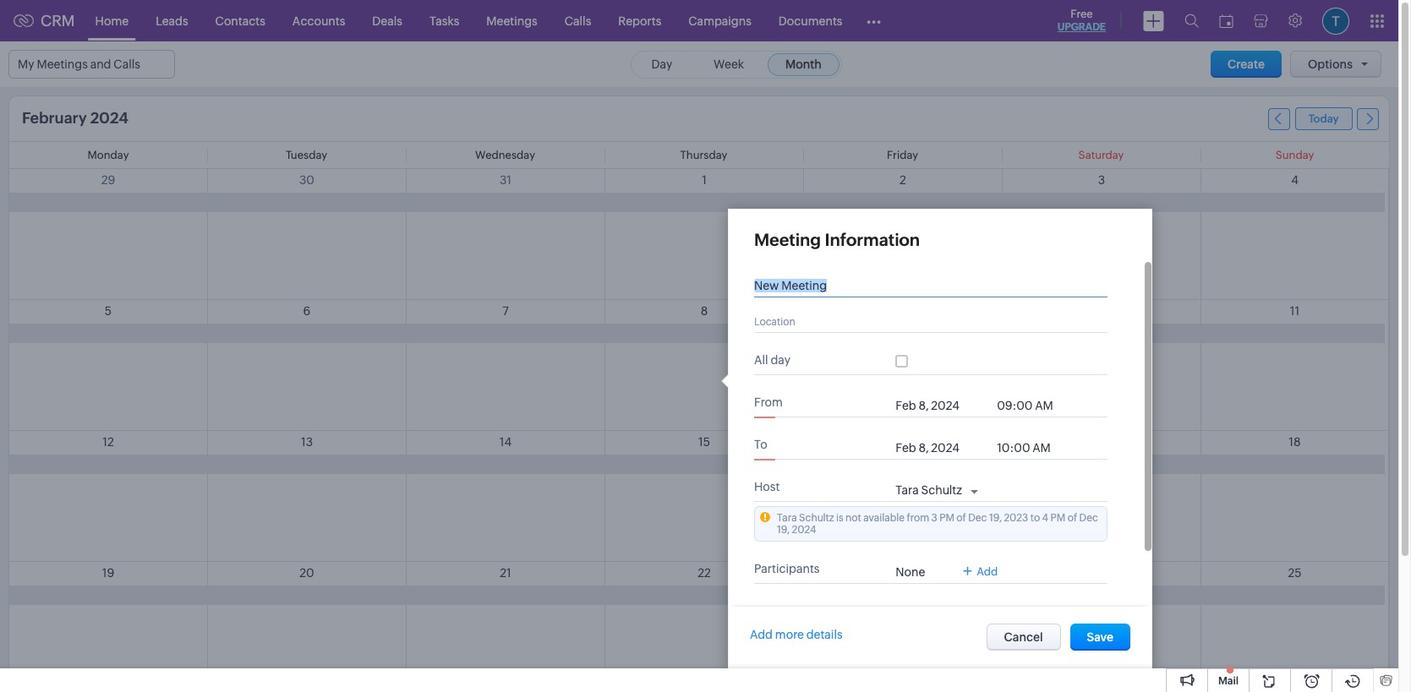 Task type: vqa. For each thing, say whether or not it's contained in the screenshot.
contacts image
no



Task type: describe. For each thing, give the bounding box(es) containing it.
accounts link
[[279, 0, 359, 41]]

meetings inside meetings 'link'
[[486, 14, 538, 27]]

month
[[786, 57, 822, 71]]

free upgrade
[[1058, 8, 1106, 33]]

deals link
[[359, 0, 416, 41]]

1 horizontal spatial 4
[[1291, 173, 1299, 187]]

mail
[[1218, 676, 1239, 687]]

home
[[95, 14, 129, 27]]

details
[[806, 628, 843, 642]]

home link
[[82, 0, 142, 41]]

accounts
[[292, 14, 345, 27]]

2
[[900, 173, 906, 187]]

deals
[[372, 14, 402, 27]]

thursday
[[680, 149, 727, 161]]

Location text field
[[754, 315, 1092, 328]]

contacts link
[[202, 0, 279, 41]]

2 dec from the left
[[1079, 512, 1098, 524]]

campaigns link
[[675, 0, 765, 41]]

1 vertical spatial to
[[798, 605, 812, 618]]

1 of from the left
[[957, 512, 966, 524]]

documents link
[[765, 0, 856, 41]]

from
[[907, 512, 929, 524]]

1 vertical spatial meetings
[[37, 57, 88, 71]]

0 horizontal spatial 2024
[[90, 109, 128, 127]]

30
[[299, 173, 315, 187]]

1 dec from the left
[[968, 512, 987, 524]]

my
[[18, 57, 34, 71]]

leads
[[156, 14, 188, 27]]

0 horizontal spatial 19,
[[777, 524, 790, 536]]

to
[[1030, 512, 1040, 524]]

my meetings and calls
[[18, 57, 140, 71]]

2 pm from the left
[[1051, 512, 1065, 524]]

reports link
[[605, 0, 675, 41]]

related
[[754, 605, 796, 618]]

month link
[[768, 53, 839, 76]]

tasks link
[[416, 0, 473, 41]]

crm link
[[14, 12, 75, 30]]

is
[[836, 512, 843, 524]]

sunday
[[1276, 149, 1314, 161]]

29
[[101, 173, 115, 187]]

documents
[[779, 14, 842, 27]]

22
[[698, 566, 711, 580]]

1 pm from the left
[[940, 512, 954, 524]]

and
[[90, 57, 111, 71]]

february 2024
[[22, 109, 128, 127]]

15
[[698, 435, 710, 449]]

add more details link
[[750, 628, 843, 642]]

2 of from the left
[[1068, 512, 1077, 524]]

2023
[[1004, 512, 1028, 524]]

participants
[[754, 562, 820, 576]]

saturday
[[1079, 149, 1124, 161]]

Title text field
[[754, 279, 1092, 293]]

tuesday
[[286, 149, 327, 161]]

0 vertical spatial to
[[754, 438, 768, 451]]

all
[[754, 353, 768, 367]]

information
[[825, 230, 920, 249]]

schultz for tara schultz is not available from 3 pm of dec 19, 2023 to 4 pm of dec 19, 2024
[[799, 512, 834, 524]]

1 vertical spatial calls
[[114, 57, 140, 71]]

14
[[500, 435, 512, 449]]

today
[[1309, 112, 1339, 125]]

not
[[846, 512, 861, 524]]

add for the add link
[[977, 565, 998, 578]]

5
[[105, 304, 112, 318]]

february
[[22, 109, 87, 127]]

1
[[702, 173, 707, 187]]

none
[[896, 566, 925, 579]]

tara schultz is not available from 3 pm of dec 19, 2023 to 4 pm of dec 19, 2024
[[777, 512, 1098, 536]]

16
[[897, 435, 909, 449]]

host
[[754, 480, 780, 494]]

day
[[651, 57, 672, 71]]

1 horizontal spatial 3
[[1098, 173, 1105, 187]]

meeting
[[754, 230, 821, 249]]



Task type: locate. For each thing, give the bounding box(es) containing it.
tasks
[[429, 14, 459, 27]]

day
[[771, 353, 791, 367]]

tara for tara schultz is not available from 3 pm of dec 19, 2023 to 4 pm of dec 19, 2024
[[777, 512, 797, 524]]

4
[[1291, 173, 1299, 187], [1042, 512, 1048, 524]]

13
[[301, 435, 313, 449]]

0 horizontal spatial meetings
[[37, 57, 88, 71]]

wednesday
[[475, 149, 535, 161]]

0 horizontal spatial pm
[[940, 512, 954, 524]]

week
[[714, 57, 744, 71]]

upgrade
[[1058, 21, 1106, 33]]

0 vertical spatial calls
[[565, 14, 591, 27]]

12
[[103, 435, 114, 449]]

1 horizontal spatial pm
[[1051, 512, 1065, 524]]

contacts
[[215, 14, 265, 27]]

0 horizontal spatial of
[[957, 512, 966, 524]]

0 horizontal spatial add
[[750, 628, 773, 642]]

options
[[1308, 57, 1353, 71]]

19, left 2023
[[989, 512, 1002, 524]]

2024 up monday
[[90, 109, 128, 127]]

2024 left is at right
[[792, 524, 816, 536]]

more
[[775, 628, 804, 642]]

0 horizontal spatial calls
[[114, 57, 140, 71]]

4 inside tara schultz is not available from 3 pm of dec 19, 2023 to 4 pm of dec 19, 2024
[[1042, 512, 1048, 524]]

pm
[[940, 512, 954, 524], [1051, 512, 1065, 524]]

19, up 'participants'
[[777, 524, 790, 536]]

schultz left is at right
[[799, 512, 834, 524]]

hh:mm a text field
[[997, 441, 1065, 455]]

dec left 2023
[[968, 512, 987, 524]]

meeting information
[[754, 230, 920, 249]]

monday
[[87, 149, 129, 161]]

add link
[[963, 565, 998, 578]]

meetings left calls link
[[486, 14, 538, 27]]

19
[[102, 566, 114, 580]]

leads link
[[142, 0, 202, 41]]

meetings link
[[473, 0, 551, 41]]

0 vertical spatial 4
[[1291, 173, 1299, 187]]

1 horizontal spatial to
[[798, 605, 812, 618]]

calls right and
[[114, 57, 140, 71]]

1 vertical spatial schultz
[[799, 512, 834, 524]]

mmm d, yyyy text field for to
[[896, 441, 989, 455]]

today link
[[1295, 107, 1352, 130]]

11
[[1290, 304, 1300, 318]]

0 vertical spatial 3
[[1098, 173, 1105, 187]]

31
[[500, 173, 512, 187]]

calls
[[565, 14, 591, 27], [114, 57, 140, 71]]

8
[[701, 304, 708, 318]]

schultz
[[921, 484, 962, 497], [799, 512, 834, 524]]

mmm d, yyyy text field up 16
[[896, 399, 989, 413]]

1 horizontal spatial add
[[977, 565, 998, 578]]

calls left reports link
[[565, 14, 591, 27]]

1 vertical spatial tara
[[777, 512, 797, 524]]

0 horizontal spatial tara
[[777, 512, 797, 524]]

23
[[896, 566, 910, 580]]

1 mmm d, yyyy text field from the top
[[896, 399, 989, 413]]

18
[[1289, 435, 1301, 449]]

all day
[[754, 353, 791, 367]]

0 vertical spatial add
[[977, 565, 998, 578]]

add
[[977, 565, 998, 578], [750, 628, 773, 642]]

0 vertical spatial mmm d, yyyy text field
[[896, 399, 989, 413]]

1 vertical spatial mmm d, yyyy text field
[[896, 441, 989, 455]]

1 horizontal spatial 2024
[[792, 524, 816, 536]]

from
[[754, 396, 783, 409]]

0 vertical spatial meetings
[[486, 14, 538, 27]]

tara inside tara schultz is not available from 3 pm of dec 19, 2023 to 4 pm of dec 19, 2024
[[777, 512, 797, 524]]

tara schultz
[[896, 484, 962, 497]]

hh:mm a text field
[[997, 399, 1065, 413]]

1 horizontal spatial schultz
[[921, 484, 962, 497]]

0 vertical spatial tara
[[896, 484, 919, 497]]

schultz up tara schultz is not available from 3 pm of dec 19, 2023 to 4 pm of dec 19, 2024
[[921, 484, 962, 497]]

4 right 'to'
[[1042, 512, 1048, 524]]

to up the add more details link in the right of the page
[[798, 605, 812, 618]]

3 inside tara schultz is not available from 3 pm of dec 19, 2023 to 4 pm of dec 19, 2024
[[931, 512, 937, 524]]

20
[[300, 566, 314, 580]]

3 down saturday
[[1098, 173, 1105, 187]]

6
[[303, 304, 311, 318]]

1 horizontal spatial of
[[1068, 512, 1077, 524]]

add more details
[[750, 628, 843, 642]]

reports
[[618, 14, 661, 27]]

to
[[754, 438, 768, 451], [798, 605, 812, 618]]

0 vertical spatial schultz
[[921, 484, 962, 497]]

0 horizontal spatial 4
[[1042, 512, 1048, 524]]

1 horizontal spatial meetings
[[486, 14, 538, 27]]

mmm d, yyyy text field up tara schultz
[[896, 441, 989, 455]]

add for add more details
[[750, 628, 773, 642]]

tara for tara schultz
[[896, 484, 919, 497]]

3
[[1098, 173, 1105, 187], [931, 512, 937, 524]]

1 horizontal spatial 19,
[[989, 512, 1002, 524]]

tara
[[896, 484, 919, 497], [777, 512, 797, 524]]

dec right 'to'
[[1079, 512, 1098, 524]]

0 horizontal spatial to
[[754, 438, 768, 451]]

1 horizontal spatial calls
[[565, 14, 591, 27]]

add down "related"
[[750, 628, 773, 642]]

21
[[500, 566, 511, 580]]

2024
[[90, 109, 128, 127], [792, 524, 816, 536]]

week link
[[696, 53, 762, 76]]

3 right from
[[931, 512, 937, 524]]

pm right from
[[940, 512, 954, 524]]

friday
[[887, 149, 918, 161]]

add down tara schultz is not available from 3 pm of dec 19, 2023 to 4 pm of dec 19, 2024
[[977, 565, 998, 578]]

schultz for tara schultz
[[921, 484, 962, 497]]

0 horizontal spatial dec
[[968, 512, 987, 524]]

schultz inside tara schultz is not available from 3 pm of dec 19, 2023 to 4 pm of dec 19, 2024
[[799, 512, 834, 524]]

related to
[[754, 605, 812, 618]]

1 horizontal spatial dec
[[1079, 512, 1098, 524]]

7
[[502, 304, 509, 318]]

25
[[1288, 566, 1302, 580]]

1 vertical spatial 2024
[[792, 524, 816, 536]]

mmm d, yyyy text field
[[896, 399, 989, 413], [896, 441, 989, 455]]

0 horizontal spatial schultz
[[799, 512, 834, 524]]

calls link
[[551, 0, 605, 41]]

meetings
[[486, 14, 538, 27], [37, 57, 88, 71]]

tara down host
[[777, 512, 797, 524]]

create
[[1228, 57, 1265, 71]]

2024 inside tara schultz is not available from 3 pm of dec 19, 2023 to 4 pm of dec 19, 2024
[[792, 524, 816, 536]]

1 vertical spatial 3
[[931, 512, 937, 524]]

of right 'to'
[[1068, 512, 1077, 524]]

1 vertical spatial add
[[750, 628, 773, 642]]

19,
[[989, 512, 1002, 524], [777, 524, 790, 536]]

to up host
[[754, 438, 768, 451]]

0 vertical spatial 2024
[[90, 109, 128, 127]]

meetings right my
[[37, 57, 88, 71]]

2 mmm d, yyyy text field from the top
[[896, 441, 989, 455]]

available
[[863, 512, 905, 524]]

of down tara schultz
[[957, 512, 966, 524]]

mmm d, yyyy text field for from
[[896, 399, 989, 413]]

tara up from
[[896, 484, 919, 497]]

1 horizontal spatial tara
[[896, 484, 919, 497]]

day link
[[634, 53, 690, 76]]

4 down sunday
[[1291, 173, 1299, 187]]

free
[[1071, 8, 1093, 20]]

1 vertical spatial 4
[[1042, 512, 1048, 524]]

campaigns
[[688, 14, 752, 27]]

0 horizontal spatial 3
[[931, 512, 937, 524]]

of
[[957, 512, 966, 524], [1068, 512, 1077, 524]]

crm
[[41, 12, 75, 30]]

dec
[[968, 512, 987, 524], [1079, 512, 1098, 524]]

pm right 'to'
[[1051, 512, 1065, 524]]

None button
[[986, 624, 1061, 651], [1070, 624, 1130, 651], [986, 624, 1061, 651], [1070, 624, 1130, 651]]



